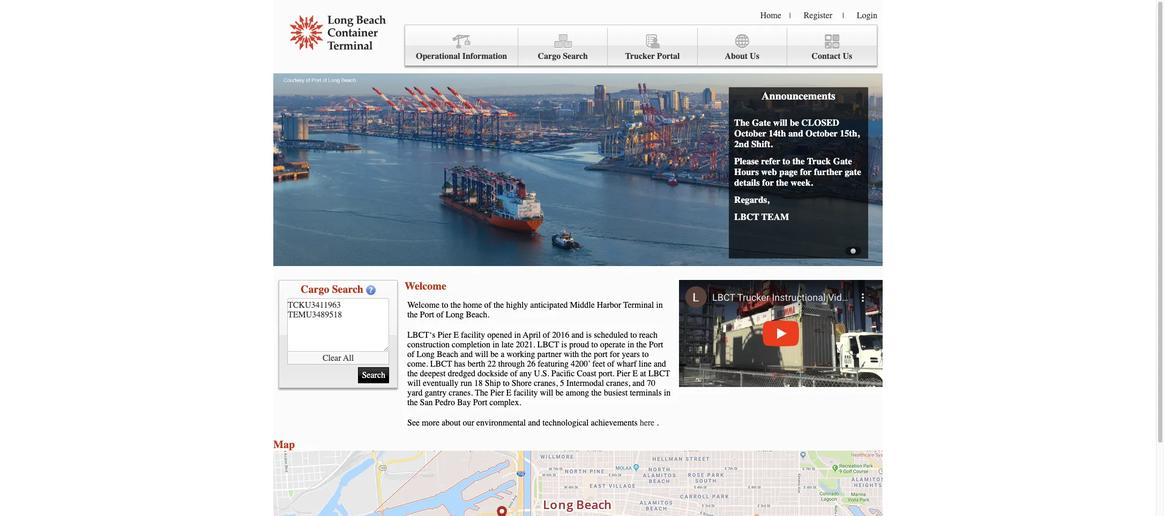 Task type: describe. For each thing, give the bounding box(es) containing it.
register
[[804, 11, 832, 20]]

1 horizontal spatial for
[[762, 177, 774, 188]]

regards,​
[[734, 195, 769, 205]]

proud
[[569, 340, 589, 350]]

our
[[463, 419, 474, 428]]

information
[[462, 51, 507, 61]]

long inside 'welcome to the home of the highly anticipated middle harbor terminal in the port of long beach.'
[[446, 310, 464, 320]]

closed
[[801, 117, 839, 128]]

26
[[527, 360, 536, 369]]

to right the ship
[[503, 379, 510, 389]]

technological
[[543, 419, 589, 428]]

terminal
[[623, 301, 654, 310]]

login link
[[857, 11, 878, 20]]

1 horizontal spatial be
[[556, 389, 564, 398]]

the right among
[[591, 389, 602, 398]]

about us link
[[698, 28, 787, 66]]

5
[[560, 379, 564, 389]]

lbct right at
[[648, 369, 670, 379]]

1 horizontal spatial facility
[[514, 389, 538, 398]]

2016
[[552, 331, 569, 340]]

team
[[762, 212, 789, 222]]

dockside
[[478, 369, 508, 379]]

1 | from the left
[[790, 11, 791, 20]]

1 horizontal spatial cargo
[[538, 51, 561, 61]]

lbct team
[[734, 212, 789, 222]]

more
[[422, 419, 440, 428]]

welcome for welcome
[[405, 280, 446, 293]]

22
[[488, 360, 496, 369]]

and right beach
[[461, 350, 473, 360]]

to inside please refer to the truck gate hours web page for further gate details for the week.
[[783, 156, 790, 167]]

1 vertical spatial pier
[[617, 369, 631, 379]]

reach
[[639, 331, 658, 340]]

portal
[[657, 51, 680, 61]]

0 horizontal spatial be
[[491, 350, 499, 360]]

pacific
[[551, 369, 575, 379]]

achievements
[[591, 419, 638, 428]]

u.s.
[[534, 369, 549, 379]]

refer
[[761, 156, 780, 167]]

opened
[[487, 331, 512, 340]]

beach.
[[466, 310, 490, 320]]

working
[[507, 350, 535, 360]]

1 horizontal spatial e
[[506, 389, 512, 398]]

clear
[[323, 354, 341, 363]]

1 cranes, from the left
[[534, 379, 558, 389]]

the left highly
[[494, 301, 504, 310]]

highly
[[506, 301, 528, 310]]

late
[[501, 340, 514, 350]]

home
[[760, 11, 781, 20]]

lbct's pier e facility opened in april of 2016 and is scheduled to reach construction completion in late 2021.  lbct is proud to operate in the port of long beach and will be a working partner with the port for years to come.  lbct has berth 22 through 26 featuring 4200' feet of wharf line and the deepest dredged dockside of any u.s. pacific coast port. pier e at lbct will eventually run 18 ship to shore cranes, 5 intermodal cranes, and 70 yard gantry cranes. the pier e facility will be among the busiest terminals in the san pedro bay port complex.
[[407, 331, 671, 408]]

the inside lbct's pier e facility opened in april of 2016 and is scheduled to reach construction completion in late 2021.  lbct is proud to operate in the port of long beach and will be a working partner with the port for years to come.  lbct has berth 22 through 26 featuring 4200' feet of wharf line and the deepest dredged dockside of any u.s. pacific coast port. pier e at lbct will eventually run 18 ship to shore cranes, 5 intermodal cranes, and 70 yard gantry cranes. the pier e facility will be among the busiest terminals in the san pedro bay port complex.
[[475, 389, 488, 398]]

trucker portal
[[625, 51, 680, 61]]

featuring
[[538, 360, 569, 369]]

0 horizontal spatial search
[[332, 284, 363, 296]]

.
[[657, 419, 659, 428]]

here link
[[640, 419, 655, 428]]

berth
[[468, 360, 485, 369]]

Enter container numbers and/ or booking numbers. text field
[[287, 299, 389, 352]]

the left home
[[451, 301, 461, 310]]

yard
[[407, 389, 423, 398]]

2 horizontal spatial port
[[649, 340, 663, 350]]

2nd
[[734, 139, 749, 150]]

the left truck
[[793, 156, 805, 167]]

port inside 'welcome to the home of the highly anticipated middle harbor terminal in the port of long beach.'
[[420, 310, 434, 320]]

the left the week.
[[776, 177, 789, 188]]

ship
[[485, 379, 501, 389]]

contact
[[812, 51, 841, 61]]

15th,
[[840, 128, 860, 139]]

terminals
[[630, 389, 662, 398]]

page
[[779, 167, 798, 177]]

pedro
[[435, 398, 455, 408]]

operational
[[416, 51, 460, 61]]

menu bar containing operational information
[[405, 25, 878, 66]]

and left 70
[[632, 379, 645, 389]]

1 vertical spatial cargo search
[[301, 284, 363, 296]]

us for contact us
[[843, 51, 852, 61]]

the gate will be closed october 14th and october 15th, 2nd shift.
[[734, 117, 860, 150]]

welcome for welcome to the home of the highly anticipated middle harbor terminal in the port of long beach.
[[407, 301, 440, 310]]

week.
[[791, 177, 813, 188]]

complex.
[[490, 398, 521, 408]]

line
[[639, 360, 652, 369]]

come.
[[407, 360, 428, 369]]

70
[[647, 379, 656, 389]]

to right 'years'
[[642, 350, 649, 360]]

through
[[498, 360, 525, 369]]

construction
[[407, 340, 450, 350]]

gate
[[845, 167, 861, 177]]

cargo search link
[[518, 28, 608, 66]]

welcome to the home of the highly anticipated middle harbor terminal in the port of long beach.
[[407, 301, 663, 320]]

2021.
[[516, 340, 535, 350]]

hours
[[734, 167, 759, 177]]

beach
[[437, 350, 458, 360]]

contact us link
[[787, 28, 877, 66]]

web
[[761, 167, 777, 177]]

clear all
[[323, 354, 354, 363]]

home link
[[760, 11, 781, 20]]

port.
[[599, 369, 615, 379]]

will down come.
[[407, 379, 421, 389]]

lbct left has
[[430, 360, 452, 369]]

environmental
[[476, 419, 526, 428]]

busiest
[[604, 389, 628, 398]]

2 vertical spatial port
[[473, 398, 487, 408]]

the up yard
[[407, 369, 418, 379]]

operate
[[600, 340, 625, 350]]

eventually
[[423, 379, 459, 389]]

to left reach at the right of page
[[630, 331, 637, 340]]

1 october from the left
[[734, 128, 767, 139]]

1 horizontal spatial pier
[[490, 389, 504, 398]]

has
[[454, 360, 466, 369]]

announcements
[[762, 90, 836, 102]]

here
[[640, 419, 655, 428]]

2 horizontal spatial e
[[633, 369, 638, 379]]

please refer to the truck gate hours web page for further gate details for the week.
[[734, 156, 861, 188]]

in right late
[[514, 331, 521, 340]]



Task type: vqa. For each thing, say whether or not it's contained in the screenshot.
18
yes



Task type: locate. For each thing, give the bounding box(es) containing it.
in right 'terminal'
[[656, 301, 663, 310]]

14th and
[[769, 128, 803, 139]]

2 vertical spatial pier
[[490, 389, 504, 398]]

and right 2016
[[572, 331, 584, 340]]

0 vertical spatial be
[[790, 117, 799, 128]]

0 horizontal spatial cargo
[[301, 284, 329, 296]]

april
[[523, 331, 541, 340]]

the
[[793, 156, 805, 167], [776, 177, 789, 188], [451, 301, 461, 310], [494, 301, 504, 310], [407, 310, 418, 320], [636, 340, 647, 350], [581, 350, 592, 360], [407, 369, 418, 379], [591, 389, 602, 398], [407, 398, 418, 408]]

0 vertical spatial cargo search
[[538, 51, 588, 61]]

2 cranes, from the left
[[606, 379, 630, 389]]

port right bay
[[473, 398, 487, 408]]

the up lbct's
[[407, 310, 418, 320]]

about us
[[725, 51, 760, 61]]

0 vertical spatial port
[[420, 310, 434, 320]]

details
[[734, 177, 760, 188]]

middle
[[570, 301, 595, 310]]

contact us
[[812, 51, 852, 61]]

1 horizontal spatial gate
[[833, 156, 852, 167]]

0 vertical spatial welcome
[[405, 280, 446, 293]]

to right proud
[[591, 340, 598, 350]]

in left late
[[493, 340, 499, 350]]

in right operate
[[628, 340, 634, 350]]

0 vertical spatial the
[[734, 117, 750, 128]]

1 horizontal spatial october
[[806, 128, 838, 139]]

the up "line"
[[636, 340, 647, 350]]

1 horizontal spatial cargo search
[[538, 51, 588, 61]]

0 horizontal spatial us
[[750, 51, 760, 61]]

2 horizontal spatial pier
[[617, 369, 631, 379]]

anticipated
[[530, 301, 568, 310]]

0 horizontal spatial for
[[610, 350, 620, 360]]

1 vertical spatial facility
[[514, 389, 538, 398]]

the inside the gate will be closed october 14th and october 15th, 2nd shift.
[[734, 117, 750, 128]]

register link
[[804, 11, 832, 20]]

feet
[[592, 360, 605, 369]]

further
[[814, 167, 843, 177]]

long down lbct's
[[417, 350, 435, 360]]

in
[[656, 301, 663, 310], [514, 331, 521, 340], [493, 340, 499, 350], [628, 340, 634, 350], [664, 389, 671, 398]]

gate up shift.
[[752, 117, 771, 128]]

run
[[461, 379, 472, 389]]

will left the 5
[[540, 389, 553, 398]]

harbor
[[597, 301, 621, 310]]

about
[[725, 51, 748, 61]]

gate inside the gate will be closed october 14th and october 15th, 2nd shift.
[[752, 117, 771, 128]]

shift.
[[752, 139, 773, 150]]

| left login link
[[843, 11, 844, 20]]

lbct up featuring
[[537, 340, 559, 350]]

port up "line"
[[649, 340, 663, 350]]

map
[[273, 439, 295, 451]]

be left "closed"
[[790, 117, 799, 128]]

0 horizontal spatial is
[[561, 340, 567, 350]]

will down announcements on the top right of the page
[[773, 117, 788, 128]]

0 vertical spatial pier
[[438, 331, 451, 340]]

truck
[[807, 156, 831, 167]]

0 horizontal spatial long
[[417, 350, 435, 360]]

e up beach
[[454, 331, 459, 340]]

1 vertical spatial welcome
[[407, 301, 440, 310]]

to
[[783, 156, 790, 167], [442, 301, 448, 310], [630, 331, 637, 340], [591, 340, 598, 350], [642, 350, 649, 360], [503, 379, 510, 389]]

facility down beach.
[[461, 331, 485, 340]]

at
[[640, 369, 646, 379]]

cargo
[[538, 51, 561, 61], [301, 284, 329, 296]]

0 horizontal spatial e
[[454, 331, 459, 340]]

e left shore
[[506, 389, 512, 398]]

and
[[572, 331, 584, 340], [461, 350, 473, 360], [654, 360, 666, 369], [632, 379, 645, 389], [528, 419, 541, 428]]

1 horizontal spatial cranes,
[[606, 379, 630, 389]]

cranes.
[[449, 389, 473, 398]]

for right page
[[800, 167, 812, 177]]

gate
[[752, 117, 771, 128], [833, 156, 852, 167]]

to inside 'welcome to the home of the highly anticipated middle harbor terminal in the port of long beach.'
[[442, 301, 448, 310]]

for
[[800, 167, 812, 177], [762, 177, 774, 188], [610, 350, 620, 360]]

welcome inside 'welcome to the home of the highly anticipated middle harbor terminal in the port of long beach.'
[[407, 301, 440, 310]]

pier down dockside
[[490, 389, 504, 398]]

of right the feet
[[607, 360, 615, 369]]

1 vertical spatial port
[[649, 340, 663, 350]]

18
[[474, 379, 483, 389]]

1 vertical spatial the
[[475, 389, 488, 398]]

years
[[622, 350, 640, 360]]

trucker portal link
[[608, 28, 698, 66]]

pier right port.
[[617, 369, 631, 379]]

0 vertical spatial gate
[[752, 117, 771, 128]]

deepest
[[420, 369, 446, 379]]

about
[[442, 419, 461, 428]]

see
[[407, 419, 420, 428]]

of left 2016
[[543, 331, 550, 340]]

1 horizontal spatial |
[[843, 11, 844, 20]]

1 horizontal spatial the
[[734, 117, 750, 128]]

port up lbct's
[[420, 310, 434, 320]]

scheduled
[[594, 331, 628, 340]]

intermodal
[[567, 379, 604, 389]]

to left home
[[442, 301, 448, 310]]

with
[[564, 350, 579, 360]]

e left at
[[633, 369, 638, 379]]

1 vertical spatial e
[[633, 369, 638, 379]]

us right "contact"
[[843, 51, 852, 61]]

welcome
[[405, 280, 446, 293], [407, 301, 440, 310]]

0 vertical spatial facility
[[461, 331, 485, 340]]

0 horizontal spatial |
[[790, 11, 791, 20]]

home
[[463, 301, 482, 310]]

and right "line"
[[654, 360, 666, 369]]

0 horizontal spatial port
[[420, 310, 434, 320]]

lbct's
[[407, 331, 436, 340]]

of left any
[[510, 369, 517, 379]]

please
[[734, 156, 759, 167]]

0 vertical spatial search
[[563, 51, 588, 61]]

us right about on the right of the page
[[750, 51, 760, 61]]

in inside 'welcome to the home of the highly anticipated middle harbor terminal in the port of long beach.'
[[656, 301, 663, 310]]

bay
[[457, 398, 471, 408]]

all
[[343, 354, 354, 363]]

1 horizontal spatial us
[[843, 51, 852, 61]]

coast
[[577, 369, 597, 379]]

among
[[566, 389, 589, 398]]

pier up beach
[[438, 331, 451, 340]]

for right port
[[610, 350, 620, 360]]

operational information link
[[405, 28, 518, 66]]

2 horizontal spatial for
[[800, 167, 812, 177]]

of down lbct's
[[407, 350, 415, 360]]

| right "home" link
[[790, 11, 791, 20]]

1 horizontal spatial long
[[446, 310, 464, 320]]

october
[[734, 128, 767, 139], [806, 128, 838, 139]]

gate inside please refer to the truck gate hours web page for further gate details for the week.
[[833, 156, 852, 167]]

cranes, down wharf
[[606, 379, 630, 389]]

is left proud
[[561, 340, 567, 350]]

2 | from the left
[[843, 11, 844, 20]]

1 horizontal spatial port
[[473, 398, 487, 408]]

operational information
[[416, 51, 507, 61]]

long inside lbct's pier e facility opened in april of 2016 and is scheduled to reach construction completion in late 2021.  lbct is proud to operate in the port of long beach and will be a working partner with the port for years to come.  lbct has berth 22 through 26 featuring 4200' feet of wharf line and the deepest dredged dockside of any u.s. pacific coast port. pier e at lbct will eventually run 18 ship to shore cranes, 5 intermodal cranes, and 70 yard gantry cranes. the pier e facility will be among the busiest terminals in the san pedro bay port complex.
[[417, 350, 435, 360]]

of up "construction"
[[436, 310, 444, 320]]

2 vertical spatial be
[[556, 389, 564, 398]]

long
[[446, 310, 464, 320], [417, 350, 435, 360]]

2 october from the left
[[806, 128, 838, 139]]

will
[[773, 117, 788, 128], [475, 350, 488, 360], [407, 379, 421, 389], [540, 389, 553, 398]]

of right home
[[484, 301, 491, 310]]

the right run
[[475, 389, 488, 398]]

a
[[501, 350, 505, 360]]

2 horizontal spatial be
[[790, 117, 799, 128]]

completion
[[452, 340, 491, 350]]

us for about us
[[750, 51, 760, 61]]

cranes, left the 5
[[534, 379, 558, 389]]

0 horizontal spatial cranes,
[[534, 379, 558, 389]]

the
[[734, 117, 750, 128], [475, 389, 488, 398]]

1 vertical spatial gate
[[833, 156, 852, 167]]

0 horizontal spatial pier
[[438, 331, 451, 340]]

0 vertical spatial long
[[446, 310, 464, 320]]

facility down any
[[514, 389, 538, 398]]

october up truck
[[806, 128, 838, 139]]

port
[[594, 350, 608, 360]]

any
[[520, 369, 532, 379]]

2 vertical spatial e
[[506, 389, 512, 398]]

lbct down regards,​
[[734, 212, 759, 222]]

1 vertical spatial long
[[417, 350, 435, 360]]

long left beach.
[[446, 310, 464, 320]]

us inside "link"
[[750, 51, 760, 61]]

0 horizontal spatial facility
[[461, 331, 485, 340]]

0 horizontal spatial the
[[475, 389, 488, 398]]

port
[[420, 310, 434, 320], [649, 340, 663, 350], [473, 398, 487, 408]]

be left a
[[491, 350, 499, 360]]

2 us from the left
[[843, 51, 852, 61]]

for right details
[[762, 177, 774, 188]]

partner
[[537, 350, 562, 360]]

0 vertical spatial cargo
[[538, 51, 561, 61]]

0 horizontal spatial october
[[734, 128, 767, 139]]

the up 2nd
[[734, 117, 750, 128]]

pier
[[438, 331, 451, 340], [617, 369, 631, 379], [490, 389, 504, 398]]

0 horizontal spatial cargo search
[[301, 284, 363, 296]]

1 vertical spatial be
[[491, 350, 499, 360]]

will left a
[[475, 350, 488, 360]]

see more about our environmental and technological achievements here .
[[407, 419, 659, 428]]

1 us from the left
[[750, 51, 760, 61]]

1 horizontal spatial is
[[586, 331, 592, 340]]

None submit
[[358, 368, 389, 384]]

gantry
[[425, 389, 447, 398]]

0 horizontal spatial gate
[[752, 117, 771, 128]]

wharf
[[617, 360, 637, 369]]

be inside the gate will be closed october 14th and october 15th, 2nd shift.
[[790, 117, 799, 128]]

is left scheduled
[[586, 331, 592, 340]]

dredged
[[448, 369, 476, 379]]

be left among
[[556, 389, 564, 398]]

gate right truck
[[833, 156, 852, 167]]

and left technological
[[528, 419, 541, 428]]

1 vertical spatial cargo
[[301, 284, 329, 296]]

cranes,
[[534, 379, 558, 389], [606, 379, 630, 389]]

1 horizontal spatial search
[[563, 51, 588, 61]]

will inside the gate will be closed october 14th and october 15th, 2nd shift.
[[773, 117, 788, 128]]

the left san
[[407, 398, 418, 408]]

0 vertical spatial e
[[454, 331, 459, 340]]

for inside lbct's pier e facility opened in april of 2016 and is scheduled to reach construction completion in late 2021.  lbct is proud to operate in the port of long beach and will be a working partner with the port for years to come.  lbct has berth 22 through 26 featuring 4200' feet of wharf line and the deepest dredged dockside of any u.s. pacific coast port. pier e at lbct will eventually run 18 ship to shore cranes, 5 intermodal cranes, and 70 yard gantry cranes. the pier e facility will be among the busiest terminals in the san pedro bay port complex.
[[610, 350, 620, 360]]

october up please on the top right of the page
[[734, 128, 767, 139]]

in right 70
[[664, 389, 671, 398]]

menu bar
[[405, 25, 878, 66]]

of
[[484, 301, 491, 310], [436, 310, 444, 320], [543, 331, 550, 340], [407, 350, 415, 360], [607, 360, 615, 369], [510, 369, 517, 379]]

1 vertical spatial search
[[332, 284, 363, 296]]

e
[[454, 331, 459, 340], [633, 369, 638, 379], [506, 389, 512, 398]]

the left port
[[581, 350, 592, 360]]

to right refer
[[783, 156, 790, 167]]



